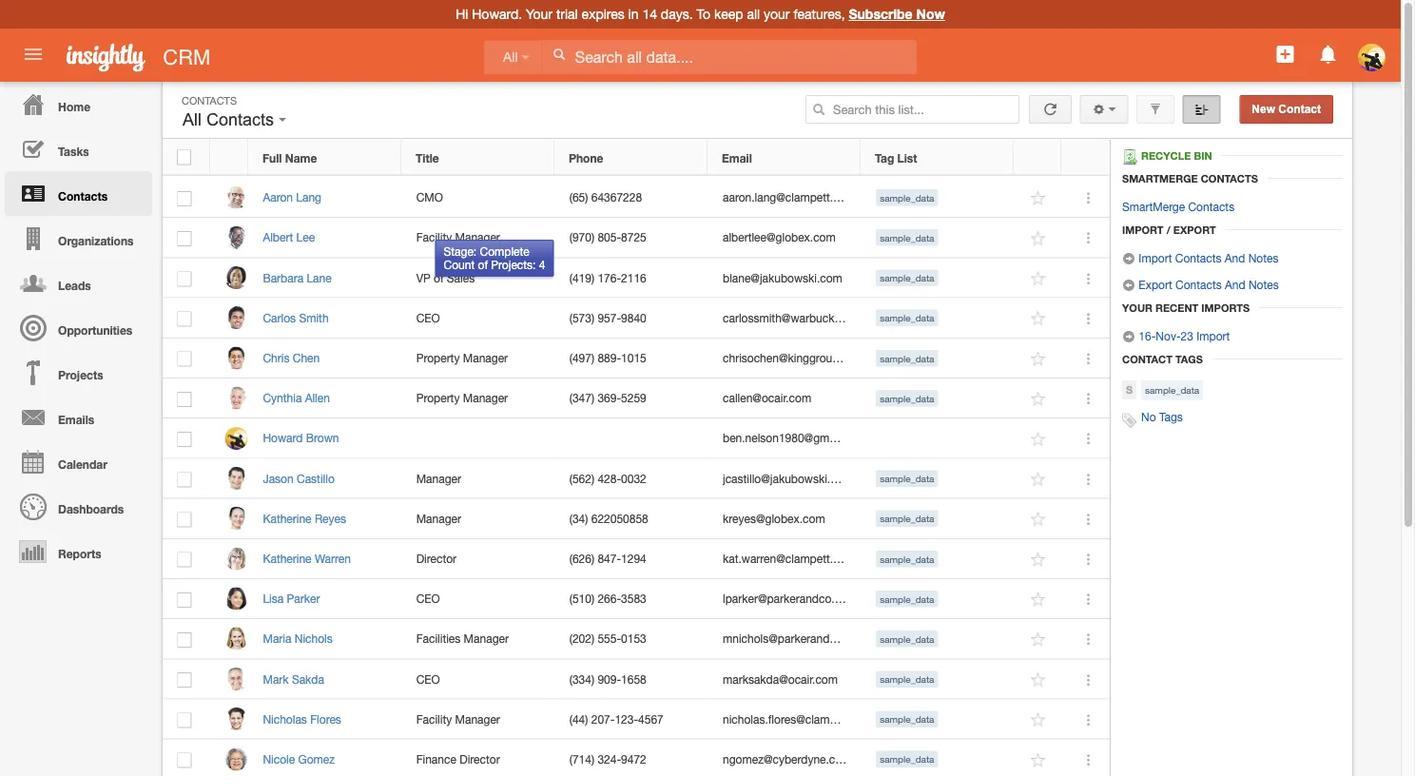 Task type: vqa. For each thing, say whether or not it's contained in the screenshot.


Task type: describe. For each thing, give the bounding box(es) containing it.
albert lee
[[263, 231, 315, 244]]

maria
[[263, 632, 291, 646]]

cmo cell
[[402, 178, 555, 218]]

Search this list... text field
[[806, 95, 1020, 124]]

(497) 889-1015
[[570, 351, 647, 365]]

katherine warren
[[263, 552, 351, 565]]

sample_data for jcastillo@jakubowski.com
[[880, 473, 935, 484]]

chrisochen@kinggroup.com
[[723, 351, 865, 365]]

follow image for albertlee@globex.com
[[1030, 230, 1048, 248]]

(347)
[[570, 391, 595, 405]]

leads
[[58, 279, 91, 292]]

finance director
[[416, 753, 500, 766]]

facilities manager
[[416, 632, 509, 646]]

all link
[[484, 40, 542, 75]]

emails
[[58, 413, 94, 426]]

contacts up 'all contacts'
[[182, 94, 237, 107]]

follow image for marksakda@ocair.com
[[1030, 671, 1048, 689]]

show sidebar image
[[1195, 103, 1208, 116]]

jason
[[263, 472, 294, 485]]

row containing katherine warren
[[163, 539, 1110, 579]]

follow image for lparker@parkerandco.com
[[1030, 591, 1048, 609]]

(202)
[[570, 632, 595, 646]]

calendar link
[[5, 439, 152, 484]]

row containing nicholas flores
[[163, 700, 1110, 740]]

export contacts and notes link
[[1122, 278, 1279, 292]]

facility manager cell for (970)
[[402, 218, 555, 258]]

manager for (497) 889-1015
[[463, 351, 508, 365]]

callen@ocair.com cell
[[708, 379, 862, 419]]

follow image for blane@jakubowski.com
[[1030, 270, 1048, 288]]

blane@jakubowski.com
[[723, 271, 843, 284]]

facilities manager cell
[[402, 619, 555, 660]]

full name
[[263, 151, 317, 164]]

contacts for smartmerge contacts
[[1188, 200, 1235, 213]]

kat.warren@clampett.com cell
[[708, 539, 862, 579]]

subscribe
[[849, 6, 913, 22]]

mnichols@parkerandco.com
[[723, 632, 868, 646]]

lang
[[296, 191, 322, 204]]

lisa parker
[[263, 592, 320, 605]]

jcastillo@jakubowski.com cell
[[708, 459, 862, 499]]

all contacts
[[183, 110, 279, 129]]

kreyes@globex.com cell
[[708, 499, 862, 539]]

name
[[285, 151, 317, 164]]

lparker@parkerandco.com cell
[[708, 579, 862, 619]]

leads link
[[5, 261, 152, 305]]

organizations link
[[5, 216, 152, 261]]

katherine for katherine reyes
[[263, 512, 312, 525]]

(562) 428-0032 cell
[[555, 459, 708, 499]]

albertlee@globex.com
[[723, 231, 836, 244]]

(573) 957-9840 cell
[[555, 298, 708, 338]]

all for all contacts
[[183, 110, 202, 129]]

sales
[[447, 271, 475, 284]]

maria nichols link
[[263, 632, 342, 646]]

mark sakda link
[[263, 672, 334, 686]]

import contacts and notes link
[[1122, 251, 1279, 265]]

bin
[[1194, 150, 1212, 162]]

follow image for kat.warren@clampett.com
[[1030, 551, 1048, 569]]

sample_data for kreyes@globex.com
[[880, 513, 935, 524]]

jcastillo@jakubowski.com
[[723, 472, 853, 485]]

hi
[[456, 6, 468, 22]]

vp
[[416, 271, 431, 284]]

sample_data for chrisochen@kinggroup.com
[[880, 353, 935, 364]]

row containing cynthia allen
[[163, 379, 1110, 419]]

176-
[[598, 271, 621, 284]]

ngomez@cyberdyne.com cell
[[708, 740, 862, 776]]

cynthia allen link
[[263, 391, 339, 405]]

4567
[[638, 712, 664, 726]]

barbara lane
[[263, 271, 332, 284]]

howard
[[263, 432, 303, 445]]

0032
[[621, 472, 647, 485]]

albertlee@globex.com cell
[[708, 218, 862, 258]]

(970)
[[570, 231, 595, 244]]

2 cell from the left
[[555, 419, 708, 459]]

of inside cell
[[434, 271, 444, 284]]

957-
[[598, 311, 621, 324]]

manager cell for (34)
[[402, 499, 555, 539]]

369-
[[598, 391, 621, 405]]

row containing katherine reyes
[[163, 499, 1110, 539]]

tasks link
[[5, 127, 152, 171]]

row containing lisa parker
[[163, 579, 1110, 619]]

refresh list image
[[1042, 103, 1060, 116]]

vp of sales cell
[[402, 258, 555, 298]]

2116
[[621, 271, 647, 284]]

jason castillo link
[[263, 472, 344, 485]]

cmo
[[416, 191, 443, 204]]

email
[[722, 151, 752, 164]]

marksakda@ocair.com cell
[[708, 660, 862, 700]]

projects link
[[5, 350, 152, 395]]

0 horizontal spatial contact
[[1122, 353, 1173, 365]]

subscribe now link
[[849, 6, 945, 22]]

23
[[1181, 329, 1194, 342]]

(497) 889-1015 cell
[[555, 338, 708, 379]]

(347) 369-5259
[[570, 391, 647, 405]]

2 vertical spatial import
[[1197, 329, 1230, 342]]

row group containing aaron lang
[[163, 178, 1110, 776]]

row containing chris chen
[[163, 338, 1110, 379]]

opportunities link
[[5, 305, 152, 350]]

lane
[[307, 271, 332, 284]]

no tags
[[1141, 410, 1183, 424]]

(626) 847-1294
[[570, 552, 647, 565]]

finance
[[416, 753, 456, 766]]

blane@jakubowski.com cell
[[708, 258, 862, 298]]

circle arrow right image
[[1122, 252, 1136, 265]]

follow image for ngomez@cyberdyne.com
[[1030, 751, 1048, 769]]

row containing howard brown
[[163, 419, 1110, 459]]

smartmerge contacts link
[[1122, 200, 1235, 213]]

889-
[[598, 351, 621, 365]]

ben.nelson1980@gmail.com
[[723, 432, 867, 445]]

nicholas.flores@clampett.com
[[723, 712, 876, 726]]

smartmerge contacts
[[1122, 200, 1235, 213]]

dashboards
[[58, 502, 124, 516]]

ngomez@cyberdyne.com
[[723, 753, 852, 766]]

warren
[[315, 552, 351, 565]]

circle arrow left image
[[1122, 279, 1136, 292]]

ceo for smith
[[416, 311, 440, 324]]

import for import contacts and notes
[[1139, 251, 1172, 264]]

(34) 622050858 cell
[[555, 499, 708, 539]]

tag list
[[875, 151, 917, 164]]

sample_data for kat.warren@clampett.com
[[880, 553, 935, 564]]

(626)
[[570, 552, 595, 565]]

smartmerge for smartmerge contacts
[[1122, 200, 1185, 213]]

lparker@parkerandco.com
[[723, 592, 857, 605]]

chen
[[293, 351, 320, 365]]

howard brown link
[[263, 432, 349, 445]]

katherine warren link
[[263, 552, 360, 565]]

sample_data for lparker@parkerandco.com
[[880, 594, 935, 604]]

3583
[[621, 592, 647, 605]]

recycle bin
[[1141, 150, 1212, 162]]

keep
[[714, 6, 743, 22]]

1 vertical spatial director
[[460, 753, 500, 766]]

property for allen
[[416, 391, 460, 405]]

property manager cell for (497) 889-1015
[[402, 338, 555, 379]]

contacts for export contacts and notes
[[1176, 278, 1222, 291]]

home link
[[5, 82, 152, 127]]

all contacts button
[[178, 106, 291, 134]]

stage: complete count of projects: 4
[[444, 244, 545, 272]]

reyes
[[315, 512, 346, 525]]

follow image for carlossmith@warbucks.com
[[1030, 310, 1048, 328]]

property manager for (347)
[[416, 391, 508, 405]]

(347) 369-5259 cell
[[555, 379, 708, 419]]

barbara
[[263, 271, 304, 284]]

all
[[747, 6, 760, 22]]

manager for (202) 555-0153
[[464, 632, 509, 646]]

(510) 266-3583 cell
[[555, 579, 708, 619]]

sample_data for callen@ocair.com
[[880, 393, 935, 404]]

calendar
[[58, 458, 107, 471]]

(573)
[[570, 311, 595, 324]]

aaron.lang@clampett.com cell
[[708, 178, 862, 218]]

of inside stage: complete count of projects: 4
[[478, 258, 488, 272]]

follow image for ben.nelson1980@gmail.com
[[1030, 430, 1048, 448]]

new contact link
[[1240, 95, 1334, 124]]

cog image
[[1092, 103, 1106, 116]]



Task type: locate. For each thing, give the bounding box(es) containing it.
3 ceo from the top
[[416, 672, 440, 686]]

ceo down facilities
[[416, 672, 440, 686]]

count
[[444, 258, 475, 272]]

sample_data for albertlee@globex.com
[[880, 232, 935, 243]]

manager for (347) 369-5259
[[463, 391, 508, 405]]

and for import contacts and notes
[[1225, 251, 1245, 264]]

facility manager cell up "count"
[[402, 218, 555, 258]]

0 vertical spatial smartmerge
[[1122, 172, 1198, 185]]

1 row from the top
[[163, 140, 1109, 175]]

1 vertical spatial all
[[183, 110, 202, 129]]

0 horizontal spatial your
[[526, 6, 553, 22]]

facility for lee
[[416, 231, 452, 244]]

row
[[163, 140, 1109, 175], [163, 178, 1110, 218], [163, 218, 1110, 258], [163, 258, 1110, 298], [163, 298, 1110, 338], [163, 338, 1110, 379], [163, 379, 1110, 419], [163, 419, 1110, 459], [163, 459, 1110, 499], [163, 499, 1110, 539], [163, 539, 1110, 579], [163, 579, 1110, 619], [163, 619, 1110, 660], [163, 660, 1110, 700], [163, 700, 1110, 740], [163, 740, 1110, 776]]

of right vp
[[434, 271, 444, 284]]

909-
[[598, 672, 621, 686]]

recycle
[[1141, 150, 1191, 162]]

contacts
[[1201, 172, 1258, 185]]

13 row from the top
[[163, 619, 1110, 660]]

notes
[[1249, 251, 1279, 264], [1249, 278, 1279, 291]]

show list view filters image
[[1149, 103, 1162, 116]]

0 vertical spatial property
[[416, 351, 460, 365]]

import left /
[[1122, 224, 1164, 236]]

to
[[697, 6, 711, 22]]

director cell
[[402, 539, 555, 579]]

(626) 847-1294 cell
[[555, 539, 708, 579]]

ceo cell for (510) 266-3583
[[402, 579, 555, 619]]

export inside "link"
[[1139, 278, 1173, 291]]

2 follow image from the top
[[1030, 270, 1048, 288]]

your down circle arrow left image at the right of the page
[[1122, 302, 1153, 314]]

mnichols@parkerandco.com cell
[[708, 619, 868, 660]]

property manager cell for (347) 369-5259
[[402, 379, 555, 419]]

and up imports
[[1225, 278, 1246, 291]]

(497)
[[570, 351, 595, 365]]

ceo cell down sales
[[402, 298, 555, 338]]

1 horizontal spatial your
[[1122, 302, 1153, 314]]

row group
[[163, 178, 1110, 776]]

ceo down vp
[[416, 311, 440, 324]]

2 property from the top
[[416, 391, 460, 405]]

follow image for aaron.lang@clampett.com
[[1030, 189, 1048, 207]]

2 facility manager cell from the top
[[402, 700, 555, 740]]

(714) 324-9472 cell
[[555, 740, 708, 776]]

hi howard. your trial expires in 14 days. to keep all your features, subscribe now
[[456, 6, 945, 22]]

and inside "link"
[[1225, 278, 1246, 291]]

2 row from the top
[[163, 178, 1110, 218]]

contacts inside import contacts and notes link
[[1175, 251, 1222, 264]]

manager for (970) 805-8725
[[455, 231, 500, 244]]

2 property manager cell from the top
[[402, 379, 555, 419]]

projects:
[[491, 258, 536, 272]]

notes inside "link"
[[1249, 278, 1279, 291]]

nichols
[[295, 632, 333, 646]]

contact tags
[[1122, 353, 1203, 365]]

reports
[[58, 547, 101, 560]]

now
[[916, 6, 945, 22]]

and for export contacts and notes
[[1225, 278, 1246, 291]]

cell
[[402, 419, 555, 459], [555, 419, 708, 459], [862, 419, 1015, 459]]

1 vertical spatial facility manager
[[416, 712, 500, 726]]

None checkbox
[[177, 150, 191, 165], [177, 231, 192, 246], [177, 312, 192, 327], [177, 512, 192, 527], [177, 633, 192, 648], [177, 713, 192, 728], [177, 150, 191, 165], [177, 231, 192, 246], [177, 312, 192, 327], [177, 512, 192, 527], [177, 633, 192, 648], [177, 713, 192, 728]]

all inside all contacts button
[[183, 110, 202, 129]]

contacts inside all contacts button
[[206, 110, 274, 129]]

all for all
[[503, 50, 518, 65]]

facility manager for (970)
[[416, 231, 500, 244]]

contact right new
[[1279, 103, 1321, 116]]

12 row from the top
[[163, 579, 1110, 619]]

1 follow image from the top
[[1030, 230, 1048, 248]]

katherine up lisa parker
[[263, 552, 312, 565]]

katherine down jason
[[263, 512, 312, 525]]

1 property manager from the top
[[416, 351, 508, 365]]

1 vertical spatial property
[[416, 391, 460, 405]]

15 row from the top
[[163, 700, 1110, 740]]

11 row from the top
[[163, 539, 1110, 579]]

ceo cell
[[402, 298, 555, 338], [402, 579, 555, 619], [402, 660, 555, 700]]

facility manager cell for (44)
[[402, 700, 555, 740]]

sample_data for ngomez@cyberdyne.com
[[880, 754, 935, 765]]

row containing barbara lane
[[163, 258, 1110, 298]]

sample_data link
[[1141, 380, 1204, 400]]

recent
[[1156, 302, 1199, 314]]

1 vertical spatial property manager
[[416, 391, 508, 405]]

and up "export contacts and notes"
[[1225, 251, 1245, 264]]

notes up imports
[[1249, 278, 1279, 291]]

(44) 207-123-4567 cell
[[555, 700, 708, 740]]

6 follow image from the top
[[1030, 591, 1048, 609]]

0 vertical spatial facility manager cell
[[402, 218, 555, 258]]

phone
[[569, 151, 604, 164]]

import right circle arrow right icon
[[1139, 251, 1172, 264]]

1 horizontal spatial of
[[478, 258, 488, 272]]

your recent imports
[[1122, 302, 1250, 314]]

cynthia
[[263, 391, 302, 405]]

follow image for kreyes@globex.com
[[1030, 510, 1048, 529]]

facility up finance
[[416, 712, 452, 726]]

4 follow image from the top
[[1030, 470, 1048, 488]]

ceo cell for (573) 957-9840
[[402, 298, 555, 338]]

1 facility manager cell from the top
[[402, 218, 555, 258]]

(34) 622050858
[[570, 512, 648, 525]]

ceo cell for (334) 909-1658
[[402, 660, 555, 700]]

324-
[[598, 753, 621, 766]]

reports link
[[5, 529, 152, 574]]

notes for export contacts and notes
[[1249, 278, 1279, 291]]

0 vertical spatial ceo cell
[[402, 298, 555, 338]]

property manager for (497)
[[416, 351, 508, 365]]

nicholas.flores@clampett.com cell
[[708, 700, 876, 740]]

flores
[[310, 712, 341, 726]]

import right 23
[[1197, 329, 1230, 342]]

aaron lang
[[263, 191, 322, 204]]

1294
[[621, 552, 647, 565]]

sample_data for aaron.lang@clampett.com
[[880, 192, 935, 203]]

(970) 805-8725 cell
[[555, 218, 708, 258]]

8 row from the top
[[163, 419, 1110, 459]]

no
[[1141, 410, 1156, 424]]

import
[[1122, 224, 1164, 236], [1139, 251, 1172, 264], [1197, 329, 1230, 342]]

property for chen
[[416, 351, 460, 365]]

carlos
[[263, 311, 296, 324]]

3 ceo cell from the top
[[402, 660, 555, 700]]

navigation containing home
[[0, 82, 152, 574]]

your left trial
[[526, 6, 553, 22]]

1 horizontal spatial contact
[[1279, 103, 1321, 116]]

row containing jason castillo
[[163, 459, 1110, 499]]

8725
[[621, 231, 647, 244]]

2 property manager from the top
[[416, 391, 508, 405]]

carlossmith@warbucks.com cell
[[708, 298, 866, 338]]

9472
[[621, 753, 647, 766]]

2 vertical spatial ceo
[[416, 672, 440, 686]]

albert lee link
[[263, 231, 324, 244]]

1 smartmerge from the top
[[1122, 172, 1198, 185]]

contacts up export contacts and notes "link"
[[1175, 251, 1222, 264]]

contacts for import contacts and notes
[[1175, 251, 1222, 264]]

imports
[[1202, 302, 1250, 314]]

14 row from the top
[[163, 660, 1110, 700]]

trial
[[556, 6, 578, 22]]

2 facility manager from the top
[[416, 712, 500, 726]]

2 katherine from the top
[[263, 552, 312, 565]]

None checkbox
[[177, 191, 192, 206], [177, 271, 192, 287], [177, 352, 192, 367], [177, 392, 192, 407], [177, 432, 192, 447], [177, 472, 192, 487], [177, 552, 192, 568], [177, 592, 192, 608], [177, 673, 192, 688], [177, 753, 192, 768], [177, 191, 192, 206], [177, 271, 192, 287], [177, 352, 192, 367], [177, 392, 192, 407], [177, 432, 192, 447], [177, 472, 192, 487], [177, 552, 192, 568], [177, 592, 192, 608], [177, 673, 192, 688], [177, 753, 192, 768]]

jason castillo
[[263, 472, 335, 485]]

row containing mark sakda
[[163, 660, 1110, 700]]

1 vertical spatial smartmerge
[[1122, 200, 1185, 213]]

0 vertical spatial katherine
[[263, 512, 312, 525]]

property manager cell
[[402, 338, 555, 379], [402, 379, 555, 419]]

2 ceo cell from the top
[[402, 579, 555, 619]]

sample_data for carlossmith@warbucks.com
[[880, 313, 935, 323]]

row containing carlos smith
[[163, 298, 1110, 338]]

features,
[[794, 6, 845, 22]]

0 vertical spatial contact
[[1279, 103, 1321, 116]]

ceo for parker
[[416, 592, 440, 605]]

0 horizontal spatial all
[[183, 110, 202, 129]]

contacts link
[[5, 171, 152, 216]]

lisa
[[263, 592, 284, 605]]

expires
[[582, 6, 625, 22]]

1 property from the top
[[416, 351, 460, 365]]

3 row from the top
[[163, 218, 1110, 258]]

1 follow image from the top
[[1030, 189, 1048, 207]]

0 vertical spatial your
[[526, 6, 553, 22]]

0 vertical spatial facility manager
[[416, 231, 500, 244]]

1 vertical spatial export
[[1139, 278, 1173, 291]]

follow image
[[1030, 189, 1048, 207], [1030, 350, 1048, 368], [1030, 390, 1048, 408], [1030, 470, 1048, 488], [1030, 551, 1048, 569], [1030, 631, 1048, 649], [1030, 711, 1048, 729], [1030, 751, 1048, 769]]

1 ceo from the top
[[416, 311, 440, 324]]

1 vertical spatial your
[[1122, 302, 1153, 314]]

2 smartmerge from the top
[[1122, 200, 1185, 213]]

all inside all link
[[503, 50, 518, 65]]

tags
[[1159, 410, 1183, 424]]

follow image for jcastillo@jakubowski.com
[[1030, 470, 1048, 488]]

tags
[[1176, 353, 1203, 365]]

director up facilities
[[416, 552, 457, 565]]

5 follow image from the top
[[1030, 510, 1048, 529]]

9 row from the top
[[163, 459, 1110, 499]]

contacts down import contacts and notes link
[[1176, 278, 1222, 291]]

(34)
[[570, 512, 588, 525]]

organizations
[[58, 234, 134, 247]]

circle arrow right image
[[1122, 330, 1136, 343]]

1 vertical spatial ceo
[[416, 592, 440, 605]]

recycle bin link
[[1122, 149, 1222, 165]]

contacts up organizations link
[[58, 189, 108, 203]]

follow image for callen@ocair.com
[[1030, 390, 1048, 408]]

0 vertical spatial property manager
[[416, 351, 508, 365]]

export right /
[[1174, 224, 1216, 236]]

import for import / export
[[1122, 224, 1164, 236]]

parker
[[287, 592, 320, 605]]

all down howard.
[[503, 50, 518, 65]]

katherine for katherine warren
[[263, 552, 312, 565]]

1 horizontal spatial all
[[503, 50, 518, 65]]

sample_data for marksakda@ocair.com
[[880, 674, 935, 685]]

of right "count"
[[478, 258, 488, 272]]

smartmerge
[[1122, 172, 1198, 185], [1122, 200, 1185, 213]]

0153
[[621, 632, 647, 646]]

title
[[416, 151, 439, 164]]

1 vertical spatial katherine
[[263, 552, 312, 565]]

follow image
[[1030, 230, 1048, 248], [1030, 270, 1048, 288], [1030, 310, 1048, 328], [1030, 430, 1048, 448], [1030, 510, 1048, 529], [1030, 591, 1048, 609], [1030, 671, 1048, 689]]

director right finance
[[460, 753, 500, 766]]

5 follow image from the top
[[1030, 551, 1048, 569]]

0 horizontal spatial export
[[1139, 278, 1173, 291]]

2 manager cell from the top
[[402, 499, 555, 539]]

your
[[526, 6, 553, 22], [1122, 302, 1153, 314]]

(510) 266-3583
[[570, 592, 647, 605]]

s
[[1126, 384, 1133, 396]]

your
[[764, 6, 790, 22]]

tasks
[[58, 145, 89, 158]]

export contacts and notes
[[1136, 278, 1279, 291]]

1 manager cell from the top
[[402, 459, 555, 499]]

0 vertical spatial facility
[[416, 231, 452, 244]]

facility for flores
[[416, 712, 452, 726]]

vp of sales
[[416, 271, 475, 284]]

Search all data.... text field
[[542, 40, 917, 74]]

manager cell
[[402, 459, 555, 499], [402, 499, 555, 539]]

0 vertical spatial notes
[[1249, 251, 1279, 264]]

(419) 176-2116 cell
[[555, 258, 708, 298]]

callen@ocair.com
[[723, 391, 812, 405]]

smartmerge for smartmerge contacts
[[1122, 172, 1198, 185]]

8 follow image from the top
[[1030, 751, 1048, 769]]

0 horizontal spatial director
[[416, 552, 457, 565]]

1 cell from the left
[[402, 419, 555, 459]]

1 notes from the top
[[1249, 251, 1279, 264]]

0 vertical spatial export
[[1174, 224, 1216, 236]]

sample_data inside nicholas.flores@clampett.com sample_data
[[880, 714, 935, 725]]

smartmerge down recycle
[[1122, 172, 1198, 185]]

row containing maria nichols
[[163, 619, 1110, 660]]

notes up "export contacts and notes"
[[1249, 251, 1279, 264]]

smartmerge up /
[[1122, 200, 1185, 213]]

search image
[[812, 103, 826, 116]]

6 row from the top
[[163, 338, 1110, 379]]

facility up stage:
[[416, 231, 452, 244]]

10 row from the top
[[163, 499, 1110, 539]]

2 follow image from the top
[[1030, 350, 1048, 368]]

nicole gomez
[[263, 753, 335, 766]]

notes for import contacts and notes
[[1249, 251, 1279, 264]]

opportunities
[[58, 323, 132, 337]]

notifications image
[[1317, 43, 1340, 66]]

stage:
[[444, 244, 477, 258]]

1 vertical spatial facility manager cell
[[402, 700, 555, 740]]

0 horizontal spatial of
[[434, 271, 444, 284]]

2 facility from the top
[[416, 712, 452, 726]]

(65) 64367228
[[570, 191, 642, 204]]

3 follow image from the top
[[1030, 390, 1048, 408]]

0 vertical spatial director
[[416, 552, 457, 565]]

1 horizontal spatial export
[[1174, 224, 1216, 236]]

contacts for all contacts
[[206, 110, 274, 129]]

7 row from the top
[[163, 379, 1110, 419]]

1 facility manager from the top
[[416, 231, 500, 244]]

sample_data for blane@jakubowski.com
[[880, 272, 935, 283]]

katherine reyes link
[[263, 512, 356, 525]]

1015
[[621, 351, 647, 365]]

facility manager up stage:
[[416, 231, 500, 244]]

facility manager cell
[[402, 218, 555, 258], [402, 700, 555, 740]]

contacts inside export contacts and notes "link"
[[1176, 278, 1222, 291]]

1 ceo cell from the top
[[402, 298, 555, 338]]

ceo up facilities
[[416, 592, 440, 605]]

contacts up full
[[206, 110, 274, 129]]

list
[[898, 151, 917, 164]]

navigation
[[0, 82, 152, 574]]

(419)
[[570, 271, 595, 284]]

0 vertical spatial ceo
[[416, 311, 440, 324]]

facility manager cell up finance director
[[402, 700, 555, 740]]

1 vertical spatial ceo cell
[[402, 579, 555, 619]]

contact
[[1279, 103, 1321, 116], [1122, 353, 1173, 365]]

row containing albert lee
[[163, 218, 1110, 258]]

manager for (44) 207-123-4567
[[455, 712, 500, 726]]

805-
[[598, 231, 621, 244]]

white image
[[552, 48, 566, 61]]

7 follow image from the top
[[1030, 711, 1048, 729]]

row containing aaron lang
[[163, 178, 1110, 218]]

1 vertical spatial import
[[1139, 251, 1172, 264]]

import / export
[[1122, 224, 1216, 236]]

16-nov-23 import
[[1136, 329, 1230, 342]]

16 row from the top
[[163, 740, 1110, 776]]

1 vertical spatial contact
[[1122, 353, 1173, 365]]

lee
[[296, 231, 315, 244]]

1 vertical spatial and
[[1225, 278, 1246, 291]]

facility manager for (44)
[[416, 712, 500, 726]]

contacts down contacts
[[1188, 200, 1235, 213]]

2 notes from the top
[[1249, 278, 1279, 291]]

home
[[58, 100, 90, 113]]

ceo for sakda
[[416, 672, 440, 686]]

ceo cell up facilities manager
[[402, 579, 555, 619]]

(334) 909-1658 cell
[[555, 660, 708, 700]]

follow image for chrisochen@kinggroup.com
[[1030, 350, 1048, 368]]

follow image for mnichols@parkerandco.com
[[1030, 631, 1048, 649]]

sample_data for mnichols@parkerandco.com
[[880, 634, 935, 645]]

export right circle arrow left image at the right of the page
[[1139, 278, 1173, 291]]

all down the crm
[[183, 110, 202, 129]]

1 facility from the top
[[416, 231, 452, 244]]

nicholas flores
[[263, 712, 341, 726]]

(65) 64367228 cell
[[555, 178, 708, 218]]

1 vertical spatial facility
[[416, 712, 452, 726]]

barbara lane link
[[263, 271, 341, 284]]

allen
[[305, 391, 330, 405]]

row containing full name
[[163, 140, 1109, 175]]

ben.nelson1980@gmail.com cell
[[708, 419, 867, 459]]

2 ceo from the top
[[416, 592, 440, 605]]

(44)
[[570, 712, 588, 726]]

0 vertical spatial all
[[503, 50, 518, 65]]

sakda
[[292, 672, 324, 686]]

3 follow image from the top
[[1030, 310, 1048, 328]]

0 vertical spatial and
[[1225, 251, 1245, 264]]

7 follow image from the top
[[1030, 671, 1048, 689]]

3 cell from the left
[[862, 419, 1015, 459]]

6 follow image from the top
[[1030, 631, 1048, 649]]

4 follow image from the top
[[1030, 430, 1048, 448]]

4
[[539, 258, 545, 272]]

1 katherine from the top
[[263, 512, 312, 525]]

1 property manager cell from the top
[[402, 338, 555, 379]]

contact down 16- at the right of the page
[[1122, 353, 1173, 365]]

(714)
[[570, 753, 595, 766]]

sample_data inside "link"
[[1145, 385, 1200, 396]]

(202) 555-0153 cell
[[555, 619, 708, 660]]

0 vertical spatial import
[[1122, 224, 1164, 236]]

manager cell for (562)
[[402, 459, 555, 499]]

kat.warren@clampett.com
[[723, 552, 856, 565]]

finance director cell
[[402, 740, 555, 776]]

ceo cell down facilities manager
[[402, 660, 555, 700]]

chrisochen@kinggroup.com cell
[[708, 338, 865, 379]]

5 row from the top
[[163, 298, 1110, 338]]

2 vertical spatial ceo cell
[[402, 660, 555, 700]]

contacts inside contacts link
[[58, 189, 108, 203]]

4 row from the top
[[163, 258, 1110, 298]]

428-
[[598, 472, 621, 485]]

1 horizontal spatial director
[[460, 753, 500, 766]]

chris chen link
[[263, 351, 329, 365]]

facility manager up finance director
[[416, 712, 500, 726]]

1 vertical spatial notes
[[1249, 278, 1279, 291]]

row containing nicole gomez
[[163, 740, 1110, 776]]



